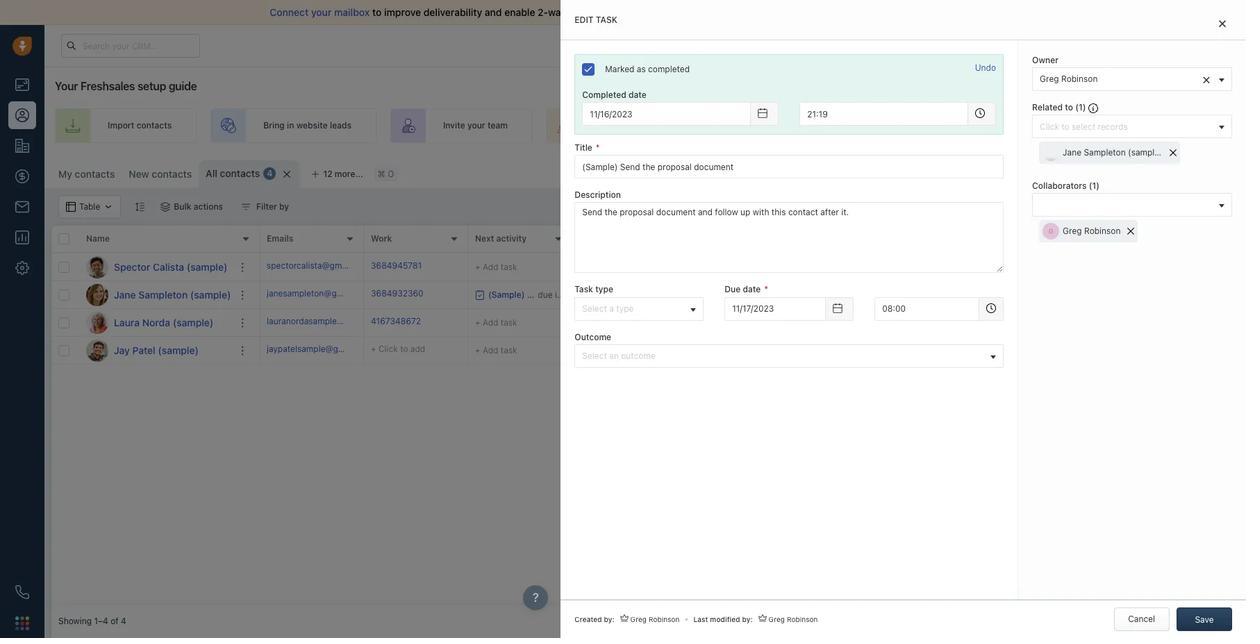 Task type: describe. For each thing, give the bounding box(es) containing it.
edit
[[575, 15, 594, 25]]

task for spectorcalista@gmail.com
[[501, 262, 517, 272]]

send email image
[[1109, 40, 1118, 52]]

contacts right all at the left top of the page
[[220, 167, 260, 179]]

explore plans
[[984, 40, 1038, 50]]

invite your team link
[[390, 108, 533, 143]]

due date
[[725, 284, 761, 295]]

in inside bring in website leads link
[[287, 120, 294, 131]]

customize
[[963, 167, 1006, 177]]

save
[[1195, 615, 1214, 625]]

spector calista (sample)
[[114, 261, 227, 273]]

1 vertical spatial 1
[[1092, 181, 1096, 191]]

container_wx8msf4aqz5i3rn1 image inside 'bulk actions' button
[[161, 202, 170, 212]]

+ add task for jaypatelsample@gmail.com + click to add
[[475, 345, 517, 355]]

phone image
[[15, 586, 29, 599]]

created
[[575, 615, 602, 624]]

bulk actions button
[[152, 195, 232, 219]]

widgetz.io
[[996, 290, 1038, 300]]

acme
[[996, 317, 1018, 328]]

cancel
[[1128, 614, 1155, 624]]

click for janesampleton@gmail.com
[[691, 290, 710, 300]]

a
[[609, 303, 614, 314]]

related
[[1032, 102, 1063, 113]]

all
[[206, 167, 217, 179]]

sampleton inside press space to select this row. row
[[138, 289, 188, 300]]

j image for jay patel (sample)
[[86, 339, 108, 362]]

bring in website leads link
[[211, 108, 376, 143]]

work
[[371, 234, 392, 244]]

connect your mailbox to improve deliverability and enable 2-way sync of email conversations.
[[270, 6, 699, 18]]

all contacts 4
[[206, 167, 273, 179]]

my
[[58, 168, 72, 180]]

select for select an outcome
[[582, 351, 607, 361]]

setup
[[137, 80, 166, 92]]

39
[[579, 261, 593, 273]]

enable
[[504, 6, 535, 18]]

close image
[[1219, 19, 1226, 28]]

contacts right new
[[152, 168, 192, 180]]

invite your team
[[443, 120, 508, 131]]

1 by: from the left
[[604, 615, 614, 624]]

import contacts group
[[1044, 160, 1158, 184]]

actions
[[194, 201, 223, 212]]

(sample) for 'e corp (sample)' link
[[1025, 345, 1059, 356]]

cell for techcave (sample)
[[1093, 254, 1239, 281]]

inc
[[1020, 317, 1032, 328]]

save button
[[1177, 608, 1232, 631]]

(sample) up widgetz.io (sample) link
[[1035, 262, 1070, 272]]

import contacts inside import contacts link
[[108, 120, 172, 131]]

by
[[279, 201, 289, 212]]

container_wx8msf4aqz5i3rn1 image down next
[[475, 290, 485, 300]]

an
[[609, 351, 619, 361]]

customize table
[[963, 167, 1028, 177]]

task for lauranordasample@gmail.com
[[501, 317, 517, 327]]

completed
[[648, 64, 690, 74]]

task inside '×' tab panel
[[596, 15, 617, 25]]

lauranordasample@gmail.com
[[267, 316, 385, 326]]

freshworks switcher image
[[15, 617, 29, 631]]

new contacts
[[129, 168, 192, 180]]

jane inside press space to select this row. row
[[114, 289, 136, 300]]

add for jaypatelsample@gmail.com
[[723, 345, 738, 356]]

2 + click to add from the top
[[683, 317, 738, 328]]

0 horizontal spatial )
[[1083, 102, 1086, 113]]

janesampleton@gmail.com
[[267, 288, 372, 299]]

sales inside create sales sequence link
[[820, 120, 841, 131]]

12 more...
[[323, 169, 363, 179]]

0 horizontal spatial 1
[[1079, 102, 1083, 113]]

add for lauranordasample@gmail.com
[[723, 317, 738, 328]]

outcome
[[621, 351, 655, 361]]

your down completed
[[659, 120, 677, 131]]

collaborators
[[1032, 181, 1087, 191]]

your right up
[[1002, 120, 1020, 131]]

task type
[[575, 284, 613, 295]]

sequence
[[843, 120, 882, 131]]

marked
[[605, 64, 634, 74]]

(sample) for jane sampleton (sample) link
[[190, 289, 231, 300]]

jane inside '×' tab panel
[[1063, 147, 1081, 158]]

sales inside "set up your sales pipeline" link
[[1022, 120, 1043, 131]]

new
[[129, 168, 149, 180]]

0 horizontal spatial (
[[1075, 102, 1079, 113]]

1 vertical spatial )
[[1096, 181, 1100, 191]]

bring
[[263, 120, 285, 131]]

marked as completed
[[605, 64, 690, 74]]

e corp (sample)
[[996, 345, 1059, 356]]

press space to select this row. row containing spector calista (sample)
[[51, 254, 260, 281]]

contacts inside button
[[1092, 167, 1127, 177]]

0 vertical spatial import
[[108, 120, 134, 131]]

(sample) for jay patel (sample) link
[[158, 344, 199, 356]]

cell for acme inc (sample)
[[1093, 309, 1239, 336]]

Click to select records search field
[[1036, 120, 1214, 134]]

route leads to your team link
[[547, 108, 725, 143]]

jay patel (sample)
[[114, 344, 199, 356]]

(sample) for the laura norda (sample) link
[[173, 316, 213, 328]]

1 vertical spatial of
[[111, 616, 118, 627]]

outcome
[[575, 332, 611, 342]]

set
[[974, 120, 988, 131]]

4 inside all contacts 4
[[267, 168, 273, 179]]

press space to select this row. row containing 29
[[260, 281, 1239, 309]]

filter by
[[256, 201, 289, 212]]

last
[[693, 615, 708, 624]]

0 vertical spatial type
[[595, 284, 613, 295]]

undo
[[975, 63, 996, 73]]

related to ( 1 )
[[1032, 102, 1088, 113]]

1 vertical spatial 4
[[121, 616, 126, 627]]

l image
[[86, 312, 108, 334]]

4167348672
[[371, 316, 421, 326]]

29
[[579, 288, 593, 301]]

techcave (sample) link
[[996, 262, 1070, 272]]

your right the invite
[[467, 120, 485, 131]]

contacts down setup
[[137, 120, 172, 131]]

press space to select this row. row containing jane sampleton (sample)
[[51, 281, 260, 309]]

all contacts link
[[206, 167, 260, 181]]

title
[[575, 142, 592, 153]]

cell for widgetz.io (sample)
[[1093, 281, 1239, 308]]

bulk actions
[[174, 201, 223, 212]]

completed
[[582, 90, 626, 100]]

3684932360 link
[[371, 287, 423, 302]]

filter
[[256, 201, 277, 212]]

(sample) for acme inc (sample) link
[[1035, 317, 1069, 328]]

next activity
[[475, 234, 527, 244]]

laura norda (sample)
[[114, 316, 213, 328]]

patel
[[132, 344, 155, 356]]

to inside row
[[713, 290, 721, 300]]

row group containing spector calista (sample)
[[51, 254, 260, 365]]

more...
[[335, 169, 363, 179]]

connect
[[270, 6, 309, 18]]

2 by: from the left
[[742, 615, 753, 624]]

date for due date
[[743, 284, 761, 295]]

type inside button
[[616, 303, 634, 314]]

explore
[[984, 40, 1014, 50]]

sampleton inside '×' tab panel
[[1084, 147, 1126, 158]]

container_wx8msf4aqz5i3rn1 image inside filter by button
[[241, 202, 251, 212]]

(sample) for spector calista (sample) link
[[187, 261, 227, 273]]

jane sampleton (sample) link
[[114, 288, 231, 302]]

website
[[296, 120, 328, 131]]

deliverability
[[424, 6, 482, 18]]

2 + add task from the top
[[475, 317, 517, 327]]

showing
[[58, 616, 92, 627]]

click for jaypatelsample@gmail.com
[[691, 345, 710, 356]]

techcave (sample)
[[996, 262, 1070, 272]]

add for spectorcalista@gmail.com 3684945781
[[483, 262, 498, 272]]



Task type: locate. For each thing, give the bounding box(es) containing it.
1 vertical spatial qualified
[[907, 317, 942, 328]]

jane sampleton (sample) inside '×' tab panel
[[1063, 147, 1163, 158]]

j image left the jay
[[86, 339, 108, 362]]

× tab panel
[[561, 0, 1246, 638]]

None text field
[[875, 297, 979, 321]]

container_wx8msf4aqz5i3rn1 image left filter
[[241, 202, 251, 212]]

1 vertical spatial (
[[1089, 181, 1092, 191]]

by: right modified
[[742, 615, 753, 624]]

1 vertical spatial j image
[[86, 339, 108, 362]]

date
[[629, 90, 646, 100], [743, 284, 761, 295]]

add for janesampleton@gmail.com
[[723, 290, 738, 300]]

0 vertical spatial + click to add
[[683, 290, 738, 300]]

3 add from the top
[[483, 345, 498, 355]]

in left 21 at the right top of the page
[[921, 41, 928, 50]]

jaypatelsample@gmail.com
[[267, 344, 373, 354]]

emails
[[267, 234, 293, 244]]

1 horizontal spatial of
[[593, 6, 602, 18]]

sampleton up import contacts group
[[1084, 147, 1126, 158]]

(sample) right calista
[[187, 261, 227, 273]]

e corp (sample) link
[[996, 345, 1059, 356]]

4 right 1–4 on the left of page
[[121, 616, 126, 627]]

my contacts
[[58, 168, 115, 180]]

0 horizontal spatial type
[[595, 284, 613, 295]]

1 vertical spatial import
[[1063, 167, 1090, 177]]

your freshsales setup guide
[[55, 80, 197, 92]]

4167348672 link
[[371, 315, 421, 330]]

your
[[311, 6, 332, 18], [467, 120, 485, 131], [659, 120, 677, 131], [1002, 120, 1020, 131]]

-- text field down the due date
[[725, 297, 826, 321]]

team
[[488, 120, 508, 131], [679, 120, 700, 131]]

jane sampleton (sample)
[[1063, 147, 1163, 158], [114, 289, 231, 300]]

+
[[475, 262, 480, 272], [683, 290, 689, 300], [475, 317, 480, 327], [683, 317, 689, 328], [371, 344, 376, 354], [475, 345, 480, 355], [683, 345, 689, 356]]

press space to select this row. row
[[51, 254, 260, 281], [260, 254, 1239, 281], [51, 281, 260, 309], [260, 281, 1239, 309], [51, 309, 260, 337], [260, 309, 1239, 337], [51, 337, 260, 365], [260, 337, 1239, 365]]

0 horizontal spatial import
[[108, 120, 134, 131]]

0 horizontal spatial your
[[55, 80, 78, 92]]

0 for lauranordasample@gmail.com
[[579, 316, 586, 329]]

0 vertical spatial 0
[[579, 316, 586, 329]]

1 vertical spatial your
[[55, 80, 78, 92]]

1 select from the top
[[582, 303, 607, 314]]

add
[[723, 290, 738, 300], [723, 317, 738, 328], [410, 344, 425, 354], [723, 345, 738, 356]]

1 cell from the top
[[1093, 254, 1239, 281]]

3 + click to add from the top
[[683, 345, 738, 356]]

set up your sales pipeline
[[974, 120, 1077, 131]]

1 row group from the left
[[51, 254, 260, 365]]

completed date
[[582, 90, 646, 100]]

1 horizontal spatial (
[[1089, 181, 1092, 191]]

0 vertical spatial (
[[1075, 102, 1079, 113]]

of right 1–4 on the left of page
[[111, 616, 118, 627]]

) right collaborators
[[1096, 181, 1100, 191]]

up
[[990, 120, 1000, 131]]

press space to select this row. row containing jay patel (sample)
[[51, 337, 260, 365]]

jane sampleton (sample) up import contacts group
[[1063, 147, 1163, 158]]

0 horizontal spatial of
[[111, 616, 118, 627]]

your for your trial ends in 21 days
[[866, 41, 883, 50]]

0 vertical spatial in
[[921, 41, 928, 50]]

jaypatelsample@gmail.com + click to add
[[267, 344, 425, 354]]

table
[[1008, 167, 1028, 177]]

0 vertical spatial sampleton
[[1084, 147, 1126, 158]]

-- text field down completed
[[582, 102, 751, 126]]

select an outcome button
[[575, 344, 1004, 368]]

jay patel (sample) link
[[114, 343, 199, 357]]

add for jaypatelsample@gmail.com + click to add
[[483, 345, 498, 355]]

1 horizontal spatial sampleton
[[1084, 147, 1126, 158]]

name row
[[51, 226, 260, 254]]

contacts up collaborators ( 1 ) at the right
[[1092, 167, 1127, 177]]

+ click to add for janesampleton@gmail.com 3684932360
[[683, 290, 738, 300]]

1 horizontal spatial type
[[616, 303, 634, 314]]

2 vertical spatial add
[[483, 345, 498, 355]]

accounts
[[996, 234, 1034, 244]]

21
[[930, 41, 938, 50]]

container_wx8msf4aqz5i3rn1 image
[[791, 318, 801, 327]]

+ add task for spectorcalista@gmail.com 3684945781
[[475, 262, 517, 272]]

) right related
[[1083, 102, 1086, 113]]

to inside '×' tab panel
[[1065, 102, 1073, 113]]

(sample) down the techcave (sample)
[[1040, 290, 1075, 300]]

2 j image from the top
[[86, 339, 108, 362]]

cell
[[1093, 254, 1239, 281], [1093, 281, 1239, 308], [1093, 309, 1239, 336], [1093, 337, 1239, 364]]

connect your mailbox link
[[270, 6, 372, 18]]

1 horizontal spatial leads
[[625, 120, 647, 131]]

2 vertical spatial + click to add
[[683, 345, 738, 356]]

in right bring
[[287, 120, 294, 131]]

import
[[108, 120, 134, 131], [1063, 167, 1090, 177]]

0 vertical spatial import contacts
[[108, 120, 172, 131]]

0 horizontal spatial jane
[[114, 289, 136, 300]]

acme inc (sample) link
[[996, 317, 1069, 328]]

your left trial
[[866, 41, 883, 50]]

create sales sequence link
[[738, 108, 907, 143]]

sales down related
[[1022, 120, 1043, 131]]

row group
[[51, 254, 260, 365], [260, 254, 1239, 365]]

1 vertical spatial import contacts
[[1063, 167, 1127, 177]]

0 horizontal spatial sales
[[820, 120, 841, 131]]

date right due
[[743, 284, 761, 295]]

robinson
[[1061, 74, 1098, 84], [1084, 226, 1121, 236], [826, 290, 862, 300], [826, 317, 862, 328], [826, 345, 862, 356], [649, 615, 680, 624], [787, 615, 818, 624]]

(sample) down spector calista (sample) link
[[190, 289, 231, 300]]

jay
[[114, 344, 130, 356]]

2 add from the top
[[483, 317, 498, 327]]

explore plans link
[[976, 37, 1045, 54]]

select down outcome
[[582, 351, 607, 361]]

import up collaborators ( 1 ) at the right
[[1063, 167, 1090, 177]]

team right the invite
[[488, 120, 508, 131]]

email
[[605, 6, 629, 18]]

( up pipeline
[[1075, 102, 1079, 113]]

date down the "as"
[[629, 90, 646, 100]]

s image
[[86, 256, 108, 278]]

spector
[[114, 261, 150, 273]]

leads right website
[[330, 120, 351, 131]]

1 j image from the top
[[86, 284, 108, 306]]

container_wx8msf4aqz5i3rn1 image up container_wx8msf4aqz5i3rn1 image
[[791, 290, 801, 300]]

1 horizontal spatial team
[[679, 120, 700, 131]]

1 vertical spatial add
[[483, 317, 498, 327]]

select for select a type
[[582, 303, 607, 314]]

select inside button
[[582, 351, 607, 361]]

by: right created
[[604, 615, 614, 624]]

laura
[[114, 316, 140, 328]]

of right the sync
[[593, 6, 602, 18]]

1 right collaborators
[[1092, 181, 1096, 191]]

your left the freshsales
[[55, 80, 78, 92]]

click
[[691, 290, 710, 300], [691, 317, 710, 328], [378, 344, 398, 354], [691, 345, 710, 356]]

(sample)
[[1128, 147, 1163, 158], [187, 261, 227, 273], [1035, 262, 1070, 272], [190, 289, 231, 300], [1040, 290, 1075, 300], [173, 316, 213, 328], [1035, 317, 1069, 328], [158, 344, 199, 356], [1025, 345, 1059, 356]]

4 cell from the top
[[1093, 337, 1239, 364]]

widgetz.io (sample)
[[996, 290, 1075, 300]]

0 vertical spatial jane
[[1063, 147, 1081, 158]]

0 vertical spatial + add task
[[475, 262, 517, 272]]

import down your freshsales setup guide
[[108, 120, 134, 131]]

click inside press space to select this row. row
[[691, 290, 710, 300]]

4 up filter by
[[267, 168, 273, 179]]

1 sales from the left
[[820, 120, 841, 131]]

robinson inside press space to select this row. row
[[826, 290, 862, 300]]

0 vertical spatial 4
[[267, 168, 273, 179]]

jane
[[1063, 147, 1081, 158], [114, 289, 136, 300]]

type right 29
[[595, 284, 613, 295]]

task
[[596, 15, 617, 25], [501, 262, 517, 272], [501, 317, 517, 327], [501, 345, 517, 355]]

ends
[[901, 41, 919, 50]]

1 right related
[[1079, 102, 1083, 113]]

1 add from the top
[[483, 262, 498, 272]]

greg robinson inside press space to select this row. row
[[804, 290, 862, 300]]

2 qualified from the top
[[907, 317, 942, 328]]

corp
[[1003, 345, 1023, 356]]

jane sampleton (sample) down spector calista (sample) link
[[114, 289, 231, 300]]

(sample) down click to select records search box
[[1128, 147, 1163, 158]]

qualified for 0
[[907, 317, 942, 328]]

import contacts down setup
[[108, 120, 172, 131]]

name
[[86, 234, 110, 244]]

( right collaborators
[[1089, 181, 1092, 191]]

1 horizontal spatial your
[[866, 41, 883, 50]]

o
[[388, 169, 394, 179]]

press space to select this row. row containing laura norda (sample)
[[51, 309, 260, 337]]

0 horizontal spatial by:
[[604, 615, 614, 624]]

1 vertical spatial date
[[743, 284, 761, 295]]

container_wx8msf4aqz5i3rn1 image left the bulk
[[161, 202, 170, 212]]

contacts right my
[[75, 168, 115, 180]]

add inside press space to select this row. row
[[723, 290, 738, 300]]

jane up laura
[[114, 289, 136, 300]]

0 horizontal spatial date
[[629, 90, 646, 100]]

create sales sequence
[[791, 120, 882, 131]]

1 horizontal spatial jane sampleton (sample)
[[1063, 147, 1163, 158]]

1 horizontal spatial by:
[[742, 615, 753, 624]]

norda
[[142, 316, 170, 328]]

+ click to add for jaypatelsample@gmail.com + click to add
[[683, 345, 738, 356]]

task for jaypatelsample@gmail.com
[[501, 345, 517, 355]]

janesampleton@gmail.com 3684932360
[[267, 288, 423, 299]]

route leads to your team
[[599, 120, 700, 131]]

×
[[1202, 71, 1211, 87]]

None text field
[[800, 102, 968, 126]]

(sample) right inc
[[1035, 317, 1069, 328]]

laura norda (sample) link
[[114, 316, 213, 330]]

1 vertical spatial 0
[[579, 344, 586, 356]]

+ click to add inside press space to select this row. row
[[683, 290, 738, 300]]

0 vertical spatial )
[[1083, 102, 1086, 113]]

row group containing 39
[[260, 254, 1239, 365]]

2 row group from the left
[[260, 254, 1239, 365]]

1 qualified from the top
[[907, 290, 942, 300]]

by:
[[604, 615, 614, 624], [742, 615, 753, 624]]

add
[[483, 262, 498, 272], [483, 317, 498, 327], [483, 345, 498, 355]]

(sample) down the laura norda (sample) link
[[158, 344, 199, 356]]

0 horizontal spatial leads
[[330, 120, 351, 131]]

team inside the route leads to your team link
[[679, 120, 700, 131]]

1 vertical spatial -- text field
[[725, 297, 826, 321]]

import inside button
[[1063, 167, 1090, 177]]

select an outcome
[[582, 351, 655, 361]]

1 leads from the left
[[330, 120, 351, 131]]

-- text field for due date
[[725, 297, 826, 321]]

guide
[[169, 80, 197, 92]]

0 horizontal spatial import contacts
[[108, 120, 172, 131]]

0 vertical spatial -- text field
[[582, 102, 751, 126]]

3 + add task from the top
[[475, 345, 517, 355]]

-- text field
[[582, 102, 751, 126], [725, 297, 826, 321]]

techcave
[[996, 262, 1033, 272]]

Start typing the details about the task… text field
[[575, 202, 1004, 273]]

0 up outcome
[[579, 316, 586, 329]]

type
[[595, 284, 613, 295], [616, 303, 634, 314]]

1 vertical spatial jane sampleton (sample)
[[114, 289, 231, 300]]

as
[[637, 64, 646, 74]]

phone element
[[8, 579, 36, 606]]

route
[[599, 120, 623, 131]]

3684945781 link
[[371, 260, 422, 274]]

0 vertical spatial select
[[582, 303, 607, 314]]

import contacts inside import contacts button
[[1063, 167, 1127, 177]]

undo link
[[975, 62, 996, 74]]

2 vertical spatial + add task
[[475, 345, 517, 355]]

spectorcalista@gmail.com link
[[267, 260, 370, 274]]

select down 29
[[582, 303, 607, 314]]

sampleton up "laura norda (sample)"
[[138, 289, 188, 300]]

2 team from the left
[[679, 120, 700, 131]]

1 horizontal spatial 4
[[267, 168, 273, 179]]

mailbox
[[334, 6, 370, 18]]

plans
[[1016, 40, 1038, 50]]

12
[[323, 169, 332, 179]]

select inside button
[[582, 303, 607, 314]]

-- text field for completed date
[[582, 102, 751, 126]]

0 vertical spatial qualified
[[907, 290, 942, 300]]

jane up import contacts button
[[1063, 147, 1081, 158]]

0 vertical spatial your
[[866, 41, 883, 50]]

1 vertical spatial in
[[287, 120, 294, 131]]

2 select from the top
[[582, 351, 607, 361]]

set up your sales pipeline link
[[921, 108, 1102, 143]]

1 vertical spatial select
[[582, 351, 607, 361]]

team inside invite your team link
[[488, 120, 508, 131]]

0 horizontal spatial team
[[488, 120, 508, 131]]

2 leads from the left
[[625, 120, 647, 131]]

0 horizontal spatial in
[[287, 120, 294, 131]]

(sample) inside '×' tab panel
[[1128, 147, 1163, 158]]

0 horizontal spatial jane sampleton (sample)
[[114, 289, 231, 300]]

1 horizontal spatial date
[[743, 284, 761, 295]]

due
[[725, 284, 741, 295]]

click for lauranordasample@gmail.com
[[691, 317, 710, 328]]

spectorcalista@gmail.com
[[267, 260, 370, 271]]

leads right route
[[625, 120, 647, 131]]

description
[[575, 190, 621, 200]]

0 vertical spatial j image
[[86, 284, 108, 306]]

days
[[940, 41, 957, 50]]

1 team from the left
[[488, 120, 508, 131]]

date for completed date
[[629, 90, 646, 100]]

cell for e corp (sample)
[[1093, 337, 1239, 364]]

j image
[[86, 284, 108, 306], [86, 339, 108, 362]]

× dialog
[[561, 0, 1246, 638]]

task inside press space to select this row. row
[[501, 262, 517, 272]]

new contacts button
[[122, 160, 199, 188], [129, 168, 192, 180]]

1 0 from the top
[[579, 316, 586, 329]]

0 down outcome
[[579, 344, 586, 356]]

container_wx8msf4aqz5i3rn1 image
[[161, 202, 170, 212], [241, 202, 251, 212], [475, 290, 485, 300], [791, 290, 801, 300]]

j image for jane sampleton (sample)
[[86, 284, 108, 306]]

1 horizontal spatial import contacts
[[1063, 167, 1127, 177]]

Title text field
[[575, 155, 1004, 179]]

sales right create
[[820, 120, 841, 131]]

team down completed
[[679, 120, 700, 131]]

import contacts button
[[1044, 160, 1134, 184]]

e
[[996, 345, 1001, 356]]

your for your freshsales setup guide
[[55, 80, 78, 92]]

press space to select this row. row containing 39
[[260, 254, 1239, 281]]

1 horizontal spatial import
[[1063, 167, 1090, 177]]

edit task
[[575, 15, 617, 25]]

1 vertical spatial + click to add
[[683, 317, 738, 328]]

Search your CRM... text field
[[61, 34, 200, 58]]

type right a
[[616, 303, 634, 314]]

customize table button
[[941, 160, 1037, 184]]

grid containing 39
[[51, 224, 1239, 605]]

j image down "s" image
[[86, 284, 108, 306]]

way
[[548, 6, 566, 18]]

0 vertical spatial 1
[[1079, 102, 1083, 113]]

invite
[[443, 120, 465, 131]]

0 for jaypatelsample@gmail.com
[[579, 344, 586, 356]]

grid
[[51, 224, 1239, 605]]

0 horizontal spatial 4
[[121, 616, 126, 627]]

task
[[575, 284, 593, 295]]

qualified inside press space to select this row. row
[[907, 290, 942, 300]]

(sample) right corp
[[1025, 345, 1059, 356]]

1 horizontal spatial sales
[[1022, 120, 1043, 131]]

your left mailbox
[[311, 6, 332, 18]]

1 vertical spatial jane
[[114, 289, 136, 300]]

2 0 from the top
[[579, 344, 586, 356]]

select a type button
[[575, 297, 704, 321]]

(sample) down jane sampleton (sample) link
[[173, 316, 213, 328]]

0 vertical spatial add
[[483, 262, 498, 272]]

1 horizontal spatial 1
[[1092, 181, 1096, 191]]

+ add task
[[475, 262, 517, 272], [475, 317, 517, 327], [475, 345, 517, 355]]

last modified by:
[[693, 615, 753, 624]]

showing 1–4 of 4
[[58, 616, 126, 627]]

1 + click to add from the top
[[683, 290, 738, 300]]

import contacts up collaborators ( 1 ) at the right
[[1063, 167, 1127, 177]]

select a type
[[582, 303, 634, 314]]

3 cell from the top
[[1093, 309, 1239, 336]]

trial
[[885, 41, 899, 50]]

1 vertical spatial sampleton
[[138, 289, 188, 300]]

1 horizontal spatial in
[[921, 41, 928, 50]]

what's new image
[[1145, 42, 1155, 51]]

sync
[[569, 6, 590, 18]]

2 sales from the left
[[1022, 120, 1043, 131]]

1 vertical spatial + add task
[[475, 317, 517, 327]]

0 vertical spatial jane sampleton (sample)
[[1063, 147, 1163, 158]]

qualified for 29
[[907, 290, 942, 300]]

1 horizontal spatial )
[[1096, 181, 1100, 191]]

1 horizontal spatial jane
[[1063, 147, 1081, 158]]

0 horizontal spatial sampleton
[[138, 289, 188, 300]]

1 + add task from the top
[[475, 262, 517, 272]]

+ add task inside press space to select this row. row
[[475, 262, 517, 272]]

sampleton
[[1084, 147, 1126, 158], [138, 289, 188, 300]]

in
[[921, 41, 928, 50], [287, 120, 294, 131]]

0 vertical spatial of
[[593, 6, 602, 18]]

1 vertical spatial type
[[616, 303, 634, 314]]

0 vertical spatial date
[[629, 90, 646, 100]]

2 cell from the top
[[1093, 281, 1239, 308]]



Task type: vqa. For each thing, say whether or not it's contained in the screenshot.
'+' in the + Click to add cell
no



